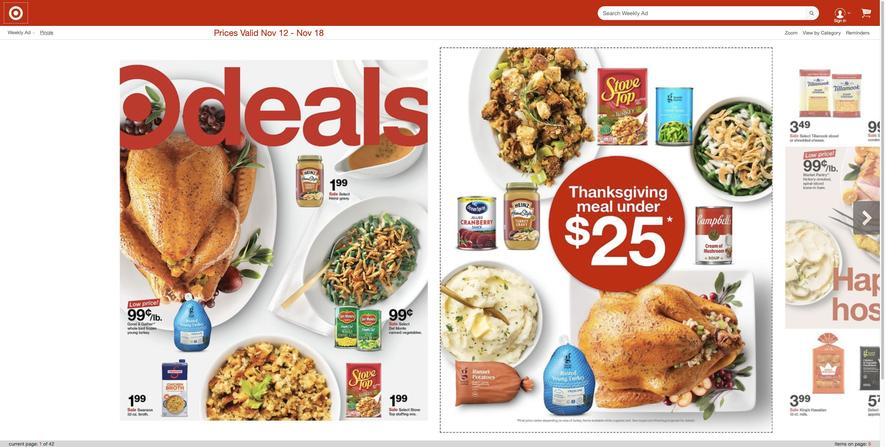 Task type: locate. For each thing, give the bounding box(es) containing it.
reminders
[[847, 30, 870, 35]]

page 3 image
[[773, 48, 886, 434]]

1 nov from the left
[[261, 27, 276, 38]]

nov
[[261, 27, 276, 38], [297, 27, 312, 38]]

current page: 1 of 42
[[9, 441, 54, 447]]

page: left 5
[[855, 441, 868, 447]]

1 horizontal spatial page:
[[855, 441, 868, 447]]

page: left 1
[[26, 441, 38, 447]]

sign in link
[[830, 2, 851, 24]]

current
[[9, 441, 24, 447]]

Search Weekly Ad search field
[[598, 6, 820, 20]]

nov left '12'
[[261, 27, 276, 38]]

view your cart on target.com image
[[862, 8, 872, 18]]

prices valid nov 12 - nov 18
[[214, 27, 324, 38]]

weekly ad
[[8, 30, 31, 35]]

prices
[[214, 27, 238, 38]]

0 horizontal spatial nov
[[261, 27, 276, 38]]

5
[[869, 441, 872, 447]]

view
[[803, 30, 814, 35]]

0 horizontal spatial page:
[[26, 441, 38, 447]]

18
[[314, 27, 324, 38]]

items
[[835, 441, 847, 447]]

page:
[[26, 441, 38, 447], [855, 441, 868, 447]]

form
[[598, 6, 820, 20]]

nov right -
[[297, 27, 312, 38]]

zoom link
[[786, 29, 803, 36]]

in
[[844, 18, 847, 23]]

12
[[279, 27, 288, 38]]

42
[[49, 441, 54, 447]]

2 nov from the left
[[297, 27, 312, 38]]

1 horizontal spatial nov
[[297, 27, 312, 38]]

pinole
[[40, 30, 53, 35]]

on
[[849, 441, 854, 447]]

pinole link
[[40, 29, 58, 36]]



Task type: describe. For each thing, give the bounding box(es) containing it.
valid
[[240, 27, 259, 38]]

by
[[815, 30, 820, 35]]

of
[[43, 441, 47, 447]]

weekly ad link
[[8, 29, 40, 36]]

ad
[[25, 30, 31, 35]]

2 page: from the left
[[855, 441, 868, 447]]

view by category
[[803, 30, 841, 35]]

weekly
[[8, 30, 23, 35]]

sign
[[835, 18, 843, 23]]

zoom-in element
[[786, 30, 798, 35]]

category
[[821, 30, 841, 35]]

1
[[39, 441, 42, 447]]

page 1 image
[[107, 48, 440, 434]]

items on page: 5
[[835, 441, 872, 447]]

go to target.com image
[[9, 6, 23, 20]]

reminders link
[[847, 29, 875, 36]]

page 2 image
[[441, 48, 772, 433]]

-
[[291, 27, 294, 38]]

zoom
[[786, 30, 798, 35]]

view by category link
[[803, 30, 847, 35]]

1 page: from the left
[[26, 441, 38, 447]]

sign in
[[835, 18, 847, 23]]



Task type: vqa. For each thing, say whether or not it's contained in the screenshot.
SIGN
yes



